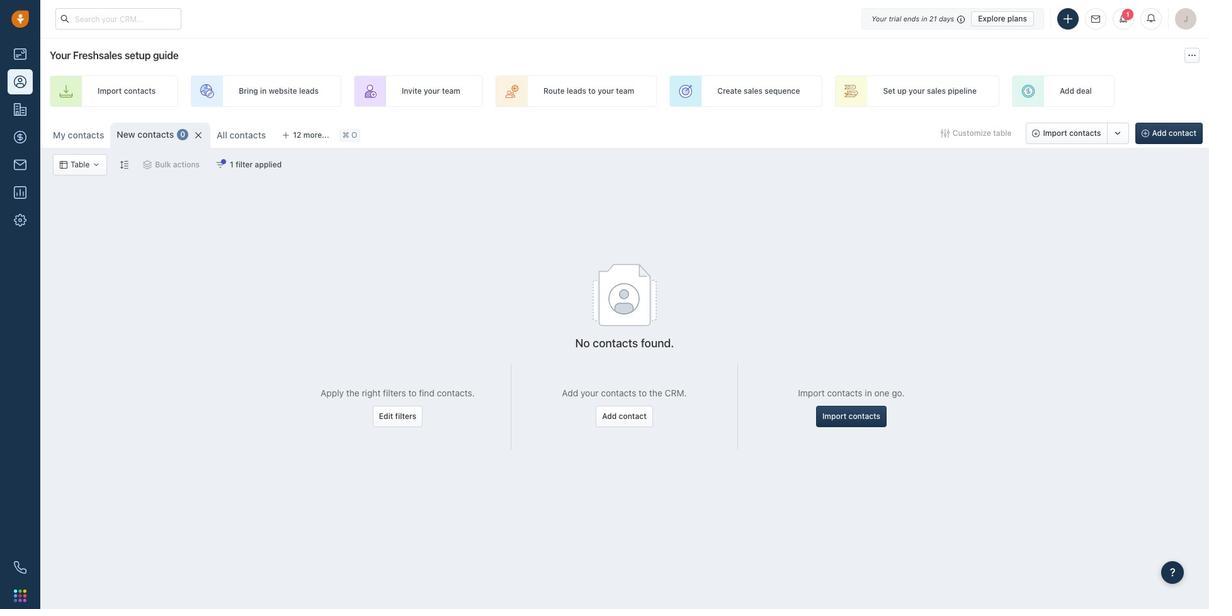 Task type: locate. For each thing, give the bounding box(es) containing it.
1 inside 1 link
[[1126, 11, 1130, 18]]

0
[[180, 130, 185, 140]]

container_wx8msf4aqz5i3rn1 image for table
[[60, 161, 67, 169]]

all
[[217, 130, 227, 140]]

0 vertical spatial contact
[[1169, 129, 1197, 138]]

2 team from the left
[[616, 87, 635, 96]]

0 horizontal spatial team
[[442, 87, 461, 96]]

container_wx8msf4aqz5i3rn1 image for customize table
[[941, 129, 950, 138]]

add contact
[[1153, 129, 1197, 138], [602, 412, 647, 421]]

bulk
[[155, 160, 171, 169]]

add deal
[[1060, 87, 1092, 96]]

1 filter applied button
[[208, 154, 290, 176]]

website
[[269, 87, 297, 96]]

no
[[576, 337, 590, 350]]

filters inside button
[[395, 412, 417, 421]]

1 horizontal spatial team
[[616, 87, 635, 96]]

0 horizontal spatial leads
[[299, 87, 319, 96]]

import contacts inside group
[[1044, 129, 1102, 138]]

1 vertical spatial add contact button
[[596, 406, 653, 428]]

21
[[930, 14, 937, 22]]

more...
[[304, 130, 329, 140]]

1 team from the left
[[442, 87, 461, 96]]

trial
[[889, 14, 902, 22]]

filters right edit
[[395, 412, 417, 421]]

import contacts group
[[1027, 123, 1129, 144]]

the left right
[[346, 388, 360, 399]]

1 horizontal spatial import contacts
[[823, 412, 881, 421]]

route leads to your team link
[[496, 76, 657, 107]]

2 horizontal spatial import contacts
[[1044, 129, 1102, 138]]

import contacts down import contacts in one go.
[[823, 412, 881, 421]]

invite your team link
[[354, 76, 483, 107]]

0 horizontal spatial import contacts
[[98, 87, 156, 96]]

1 horizontal spatial add contact button
[[1136, 123, 1203, 144]]

1 horizontal spatial in
[[865, 388, 872, 399]]

0 vertical spatial import contacts button
[[1027, 123, 1108, 144]]

import
[[98, 87, 122, 96], [1044, 129, 1068, 138], [798, 388, 825, 399], [823, 412, 847, 421]]

sales
[[744, 87, 763, 96], [927, 87, 946, 96]]

import contacts
[[98, 87, 156, 96], [1044, 129, 1102, 138], [823, 412, 881, 421]]

your for your freshsales setup guide
[[50, 50, 71, 61]]

0 vertical spatial add contact button
[[1136, 123, 1203, 144]]

sales right create at the right of the page
[[744, 87, 763, 96]]

my contacts button
[[47, 123, 110, 148], [53, 130, 104, 140]]

bring in website leads link
[[191, 76, 341, 107]]

1 horizontal spatial 1
[[1126, 11, 1130, 18]]

add your contacts to the crm.
[[562, 388, 687, 399]]

1 vertical spatial import contacts
[[1044, 129, 1102, 138]]

add
[[1060, 87, 1075, 96], [1153, 129, 1167, 138], [562, 388, 578, 399], [602, 412, 617, 421]]

1 sales from the left
[[744, 87, 763, 96]]

new contacts link
[[117, 129, 174, 141]]

leads
[[299, 87, 319, 96], [567, 87, 587, 96]]

in right bring
[[260, 87, 267, 96]]

2 vertical spatial in
[[865, 388, 872, 399]]

0 horizontal spatial import contacts button
[[816, 406, 887, 428]]

one
[[875, 388, 890, 399]]

sales left pipeline
[[927, 87, 946, 96]]

to left "crm."
[[639, 388, 647, 399]]

1 horizontal spatial add contact
[[1153, 129, 1197, 138]]

container_wx8msf4aqz5i3rn1 image inside bulk actions button
[[143, 161, 152, 169]]

0 vertical spatial add contact
[[1153, 129, 1197, 138]]

0 vertical spatial your
[[872, 14, 887, 22]]

no contacts found.
[[576, 337, 674, 350]]

your right route
[[598, 87, 614, 96]]

0 horizontal spatial add contact
[[602, 412, 647, 421]]

2 the from the left
[[650, 388, 663, 399]]

crm.
[[665, 388, 687, 399]]

find
[[419, 388, 435, 399]]

in left '21'
[[922, 14, 928, 22]]

1 vertical spatial your
[[50, 50, 71, 61]]

container_wx8msf4aqz5i3rn1 image left bulk
[[143, 161, 152, 169]]

your right invite
[[424, 87, 440, 96]]

import contacts link
[[50, 76, 178, 107]]

edit filters button
[[373, 406, 423, 428]]

applied
[[255, 160, 282, 169]]

1 horizontal spatial leads
[[567, 87, 587, 96]]

contacts right no
[[593, 337, 638, 350]]

0 vertical spatial 1
[[1126, 11, 1130, 18]]

1 vertical spatial filters
[[395, 412, 417, 421]]

import contacts button down import contacts in one go.
[[816, 406, 887, 428]]

0 vertical spatial in
[[922, 14, 928, 22]]

customize table
[[953, 129, 1012, 138]]

filters right right
[[383, 388, 406, 399]]

your left freshsales
[[50, 50, 71, 61]]

0 horizontal spatial sales
[[744, 87, 763, 96]]

bulk actions button
[[135, 154, 208, 176]]

the left "crm."
[[650, 388, 663, 399]]

setup
[[125, 50, 151, 61]]

team
[[442, 87, 461, 96], [616, 87, 635, 96]]

leads right route
[[567, 87, 587, 96]]

guide
[[153, 50, 179, 61]]

contacts down deal
[[1070, 129, 1102, 138]]

bring
[[239, 87, 258, 96]]

days
[[939, 14, 955, 22]]

deal
[[1077, 87, 1092, 96]]

contacts left one
[[828, 388, 863, 399]]

leads right website
[[299, 87, 319, 96]]

your left trial
[[872, 14, 887, 22]]

0 horizontal spatial in
[[260, 87, 267, 96]]

0 vertical spatial filters
[[383, 388, 406, 399]]

1 horizontal spatial your
[[872, 14, 887, 22]]

sales inside set up your sales pipeline link
[[927, 87, 946, 96]]

2 sales from the left
[[927, 87, 946, 96]]

all contacts button
[[210, 123, 272, 148], [217, 130, 266, 140]]

in
[[922, 14, 928, 22], [260, 87, 267, 96], [865, 388, 872, 399]]

actions
[[173, 160, 200, 169]]

edit
[[379, 412, 393, 421]]

o
[[352, 131, 357, 140]]

your for your trial ends in 21 days
[[872, 14, 887, 22]]

container_wx8msf4aqz5i3rn1 image inside customize table button
[[941, 129, 950, 138]]

1 vertical spatial 1
[[230, 160, 234, 169]]

invite your team
[[402, 87, 461, 96]]

to right route
[[589, 87, 596, 96]]

1 horizontal spatial import contacts button
[[1027, 123, 1108, 144]]

your
[[424, 87, 440, 96], [598, 87, 614, 96], [909, 87, 925, 96], [581, 388, 599, 399]]

container_wx8msf4aqz5i3rn1 image
[[216, 161, 225, 169]]

set up your sales pipeline link
[[836, 76, 1000, 107]]

add deal link
[[1012, 76, 1115, 107]]

your trial ends in 21 days
[[872, 14, 955, 22]]

found.
[[641, 337, 674, 350]]

1 inside 1 filter applied button
[[230, 160, 234, 169]]

your freshsales setup guide
[[50, 50, 179, 61]]

import contacts down setup
[[98, 87, 156, 96]]

my
[[53, 130, 66, 140]]

my contacts
[[53, 130, 104, 140]]

1 horizontal spatial the
[[650, 388, 663, 399]]

your down no
[[581, 388, 599, 399]]

container_wx8msf4aqz5i3rn1 image
[[941, 129, 950, 138], [143, 161, 152, 169], [60, 161, 67, 169], [93, 161, 100, 169]]

import contacts down add deal
[[1044, 129, 1102, 138]]

container_wx8msf4aqz5i3rn1 image left table
[[60, 161, 67, 169]]

0 horizontal spatial contact
[[619, 412, 647, 421]]

12 more... button
[[276, 127, 336, 144]]

1 vertical spatial contact
[[619, 412, 647, 421]]

import contacts in one go.
[[798, 388, 905, 399]]

contact
[[1169, 129, 1197, 138], [619, 412, 647, 421]]

filters
[[383, 388, 406, 399], [395, 412, 417, 421]]

2 horizontal spatial to
[[639, 388, 647, 399]]

import contacts button
[[1027, 123, 1108, 144], [816, 406, 887, 428]]

0 horizontal spatial your
[[50, 50, 71, 61]]

0 vertical spatial import contacts
[[98, 87, 156, 96]]

route
[[544, 87, 565, 96]]

contacts right all
[[230, 130, 266, 140]]

contacts
[[124, 87, 156, 96], [1070, 129, 1102, 138], [138, 129, 174, 140], [68, 130, 104, 140], [230, 130, 266, 140], [593, 337, 638, 350], [601, 388, 637, 399], [828, 388, 863, 399], [849, 412, 881, 421]]

import contacts button down "add deal" link
[[1027, 123, 1108, 144]]

style_myh0__igzzd8unmi image
[[120, 160, 129, 169]]

contacts down no contacts found.
[[601, 388, 637, 399]]

1
[[1126, 11, 1130, 18], [230, 160, 234, 169]]

your
[[872, 14, 887, 22], [50, 50, 71, 61]]

your inside "link"
[[424, 87, 440, 96]]

add contact button
[[1136, 123, 1203, 144], [596, 406, 653, 428]]

0 horizontal spatial to
[[409, 388, 417, 399]]

1 horizontal spatial sales
[[927, 87, 946, 96]]

the
[[346, 388, 360, 399], [650, 388, 663, 399]]

1 for 1
[[1126, 11, 1130, 18]]

in left one
[[865, 388, 872, 399]]

1 horizontal spatial contact
[[1169, 129, 1197, 138]]

0 horizontal spatial the
[[346, 388, 360, 399]]

0 horizontal spatial 1
[[230, 160, 234, 169]]

explore plans link
[[972, 11, 1034, 26]]

bring in website leads
[[239, 87, 319, 96]]

to left find
[[409, 388, 417, 399]]

1 vertical spatial add contact
[[602, 412, 647, 421]]

to
[[589, 87, 596, 96], [409, 388, 417, 399], [639, 388, 647, 399]]

freshworks switcher image
[[14, 590, 26, 603]]

container_wx8msf4aqz5i3rn1 image left customize
[[941, 129, 950, 138]]



Task type: describe. For each thing, give the bounding box(es) containing it.
customize table button
[[933, 123, 1020, 144]]

1 the from the left
[[346, 388, 360, 399]]

create sales sequence link
[[670, 76, 823, 107]]

new
[[117, 129, 135, 140]]

2 leads from the left
[[567, 87, 587, 96]]

plans
[[1008, 14, 1028, 23]]

1 vertical spatial import contacts button
[[816, 406, 887, 428]]

your right up
[[909, 87, 925, 96]]

create sales sequence
[[718, 87, 800, 96]]

phone element
[[8, 556, 33, 581]]

explore plans
[[979, 14, 1028, 23]]

phone image
[[14, 562, 26, 575]]

invite
[[402, 87, 422, 96]]

up
[[898, 87, 907, 96]]

contacts left 0
[[138, 129, 174, 140]]

sales inside create sales sequence link
[[744, 87, 763, 96]]

explore
[[979, 14, 1006, 23]]

table
[[994, 129, 1012, 138]]

1 for 1 filter applied
[[230, 160, 234, 169]]

1 link
[[1113, 8, 1135, 30]]

table
[[71, 160, 90, 170]]

sequence
[[765, 87, 800, 96]]

all contacts
[[217, 130, 266, 140]]

⌘
[[343, 131, 349, 140]]

pipeline
[[948, 87, 977, 96]]

12
[[293, 130, 301, 140]]

contacts down setup
[[124, 87, 156, 96]]

1 filter applied
[[230, 160, 282, 169]]

2 vertical spatial import contacts
[[823, 412, 881, 421]]

0 horizontal spatial add contact button
[[596, 406, 653, 428]]

apply the right filters to find contacts.
[[321, 388, 475, 399]]

customize
[[953, 129, 992, 138]]

⌘ o
[[343, 131, 357, 140]]

contacts inside group
[[1070, 129, 1102, 138]]

2 horizontal spatial in
[[922, 14, 928, 22]]

set up your sales pipeline
[[884, 87, 977, 96]]

team inside "link"
[[442, 87, 461, 96]]

contacts right my
[[68, 130, 104, 140]]

set
[[884, 87, 896, 96]]

contacts.
[[437, 388, 475, 399]]

right
[[362, 388, 381, 399]]

go.
[[892, 388, 905, 399]]

1 horizontal spatial to
[[589, 87, 596, 96]]

bulk actions
[[155, 160, 200, 169]]

1 leads from the left
[[299, 87, 319, 96]]

12 more...
[[293, 130, 329, 140]]

apply
[[321, 388, 344, 399]]

create
[[718, 87, 742, 96]]

edit filters
[[379, 412, 417, 421]]

container_wx8msf4aqz5i3rn1 image for bulk actions
[[143, 161, 152, 169]]

1 vertical spatial in
[[260, 87, 267, 96]]

Search your CRM... text field
[[55, 8, 181, 30]]

filter
[[236, 160, 253, 169]]

route leads to your team
[[544, 87, 635, 96]]

table button
[[53, 154, 107, 176]]

new contacts 0
[[117, 129, 185, 140]]

contacts down import contacts in one go.
[[849, 412, 881, 421]]

import inside group
[[1044, 129, 1068, 138]]

freshsales
[[73, 50, 122, 61]]

ends
[[904, 14, 920, 22]]

container_wx8msf4aqz5i3rn1 image right table
[[93, 161, 100, 169]]



Task type: vqa. For each thing, say whether or not it's contained in the screenshot.


